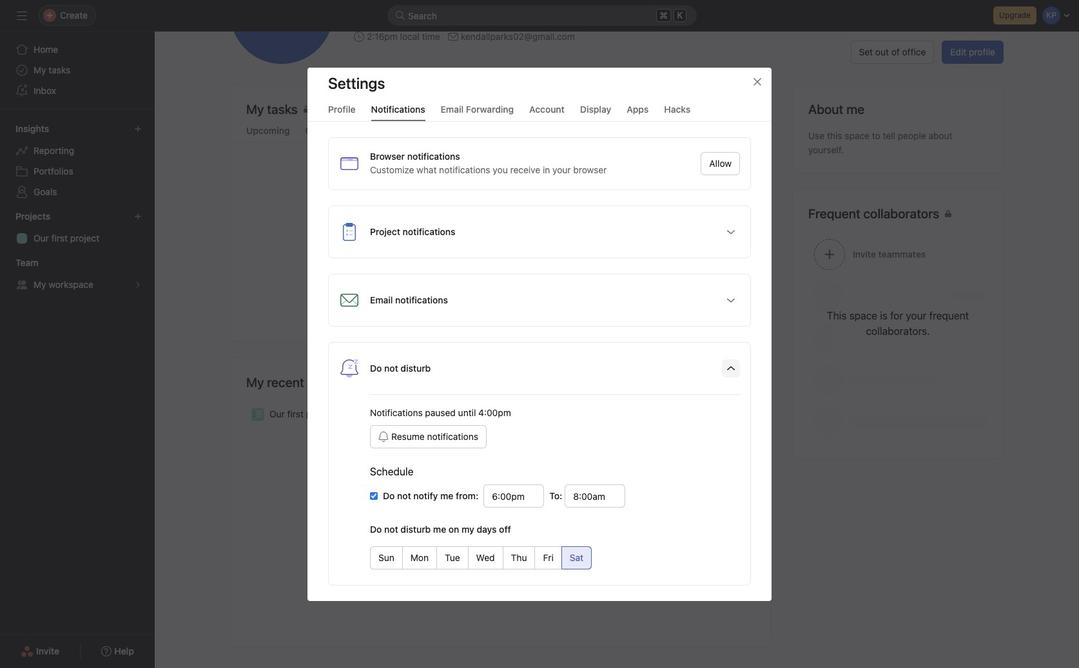 Task type: vqa. For each thing, say whether or not it's contained in the screenshot.
globe "image"
no



Task type: locate. For each thing, give the bounding box(es) containing it.
my up list icon
[[246, 375, 264, 390]]

your completed tasks will appear here, so you can reference them later.
[[406, 266, 596, 291]]

notifications right what
[[439, 164, 491, 175]]

first down my recent projects
[[287, 409, 304, 420]]

1 vertical spatial project
[[306, 409, 335, 420]]

my inside teams element
[[34, 279, 46, 290]]

customize
[[370, 164, 414, 175]]

0 vertical spatial our first project link
[[8, 228, 147, 249]]

1 horizontal spatial project
[[306, 409, 335, 420]]

tasks down home
[[49, 64, 71, 75]]

here,
[[545, 266, 567, 277]]

do up sun
[[370, 524, 382, 535]]

them
[[509, 280, 530, 291]]

0 vertical spatial not
[[397, 490, 411, 501]]

allow button
[[701, 152, 740, 175]]

my tasks link
[[246, 101, 756, 121]]

1 vertical spatial do
[[383, 490, 395, 501]]

you
[[493, 164, 508, 175], [581, 266, 596, 277]]

workspace
[[49, 279, 93, 290]]

0 vertical spatial you
[[493, 164, 508, 175]]

1 horizontal spatial tasks
[[474, 266, 496, 277]]

in
[[543, 164, 550, 175]]

0 horizontal spatial our first project
[[34, 233, 99, 244]]

1 vertical spatial not
[[384, 524, 398, 535]]

this
[[827, 130, 843, 141]]

thu
[[511, 552, 527, 563]]

hide options image
[[726, 363, 736, 374]]

0 vertical spatial our first project
[[34, 233, 99, 244]]

1 vertical spatial notifications
[[370, 407, 423, 418]]

not left disturb
[[384, 524, 398, 535]]

reporting
[[34, 145, 74, 156]]

tasks inside global element
[[49, 64, 71, 75]]

on
[[449, 524, 459, 535]]

our right list icon
[[270, 409, 285, 420]]

2:16pm local time
[[367, 31, 440, 42]]

me
[[433, 524, 446, 535]]

browser notifications
[[370, 151, 460, 162]]

show options image
[[726, 227, 736, 237], [726, 295, 736, 305]]

projects element
[[0, 205, 155, 252]]

0 horizontal spatial you
[[493, 164, 508, 175]]

notifications up 'resume'
[[370, 407, 423, 418]]

project
[[70, 233, 99, 244], [306, 409, 335, 420]]

tue
[[445, 552, 460, 563]]

1 horizontal spatial our
[[270, 409, 285, 420]]

2 vertical spatial do
[[370, 524, 382, 535]]

resume notifications
[[391, 431, 478, 442]]

0 vertical spatial notifications
[[439, 164, 491, 175]]

profile button
[[328, 104, 356, 121]]

first inside projects element
[[51, 233, 68, 244]]

1 horizontal spatial our first project
[[270, 409, 335, 420]]

edit
[[951, 46, 967, 57]]

do
[[370, 363, 382, 374], [383, 490, 395, 501], [370, 524, 382, 535]]

until
[[458, 407, 476, 418]]

our down goals
[[34, 233, 49, 244]]

first
[[51, 233, 68, 244], [287, 409, 304, 420]]

resume notifications button
[[370, 425, 487, 449]]

settings
[[328, 74, 385, 92]]

my tasks
[[34, 64, 71, 75]]

my for my workspace
[[34, 279, 46, 290]]

0 vertical spatial my
[[34, 64, 46, 75]]

office
[[903, 46, 926, 57]]

2 vertical spatial my
[[246, 375, 264, 390]]

upcoming
[[246, 125, 290, 136]]

1 horizontal spatial you
[[581, 266, 596, 277]]

portfolios link
[[8, 161, 147, 182]]

upgrade button
[[994, 6, 1037, 25]]

your
[[553, 164, 571, 175]]

not
[[397, 490, 411, 501], [384, 524, 398, 535]]

1 horizontal spatial first
[[287, 409, 304, 420]]

you left receive
[[493, 164, 508, 175]]

1 show options image from the top
[[726, 227, 736, 237]]

my inside global element
[[34, 64, 46, 75]]

notifications up completed
[[371, 104, 425, 114]]

0 vertical spatial notifications
[[371, 104, 425, 114]]

0 vertical spatial project
[[70, 233, 99, 244]]

0 horizontal spatial first
[[51, 233, 68, 244]]

0 vertical spatial do
[[370, 363, 382, 374]]

0 vertical spatial first
[[51, 233, 68, 244]]

email
[[441, 104, 464, 114]]

email forwarding button
[[441, 104, 514, 121]]

sun
[[379, 552, 395, 563]]

1 vertical spatial show options image
[[726, 295, 736, 305]]

show options image for email notifications
[[726, 295, 736, 305]]

invite button
[[12, 640, 68, 664]]

notifications button
[[371, 104, 425, 121]]

1 vertical spatial tasks
[[474, 266, 496, 277]]

notifications
[[371, 104, 425, 114], [370, 407, 423, 418]]

my workspace link
[[8, 275, 147, 295]]

do for do not notify me from:
[[383, 490, 395, 501]]

hacks button
[[664, 104, 691, 121]]

0 horizontal spatial our
[[34, 233, 49, 244]]

my left workspace
[[34, 279, 46, 290]]

do for do not disturb me on my days off
[[370, 524, 382, 535]]

0 vertical spatial tasks
[[49, 64, 71, 75]]

1 vertical spatial you
[[581, 266, 596, 277]]

of
[[892, 46, 900, 57]]

notifications down notifications paused until 4:00pm
[[427, 431, 478, 442]]

our first project up teams element
[[34, 233, 99, 244]]

1 vertical spatial my
[[34, 279, 46, 290]]

not for disturb
[[384, 524, 398, 535]]

close image
[[753, 76, 763, 87]]

our
[[34, 233, 49, 244], [270, 409, 285, 420]]

do right do not notify me from: option on the left bottom of page
[[383, 490, 395, 501]]

disturb
[[401, 524, 431, 535]]

my
[[34, 64, 46, 75], [34, 279, 46, 290], [246, 375, 264, 390]]

out
[[876, 46, 889, 57]]

notifications inside 'resume notifications' button
[[427, 431, 478, 442]]

1 vertical spatial our first project link
[[231, 402, 771, 427]]

notifications inside browser notifications customize what notifications you receive in your browser
[[439, 164, 491, 175]]

project notifications
[[370, 226, 456, 237]]

my for my tasks
[[34, 64, 46, 75]]

tasks up reference
[[474, 266, 496, 277]]

account button
[[530, 104, 565, 121]]

None text field
[[484, 485, 544, 508], [565, 485, 626, 508], [484, 485, 544, 508], [565, 485, 626, 508]]

kendallparks02@gmail.com link
[[461, 30, 575, 44]]

1 vertical spatial notifications
[[427, 431, 478, 442]]

0 horizontal spatial our first project link
[[8, 228, 147, 249]]

project up teams element
[[70, 233, 99, 244]]

2 show options image from the top
[[726, 295, 736, 305]]

0 horizontal spatial tasks
[[49, 64, 71, 75]]

days off
[[477, 524, 511, 535]]

hacks
[[664, 104, 691, 114]]

apps
[[627, 104, 649, 114]]

do not notify me from:
[[383, 490, 479, 501]]

my for my recent projects
[[246, 375, 264, 390]]

upgrade
[[1000, 10, 1031, 20]]

inbox
[[34, 85, 56, 96]]

0 horizontal spatial project
[[70, 233, 99, 244]]

you right so
[[581, 266, 596, 277]]

overdue (11) button
[[305, 125, 359, 143]]

wed
[[476, 552, 495, 563]]

first up teams element
[[51, 233, 68, 244]]

our first project down my recent projects
[[270, 409, 335, 420]]

notifications
[[439, 164, 491, 175], [427, 431, 478, 442]]

resume
[[391, 431, 425, 442]]

project down recent projects
[[306, 409, 335, 420]]

browser notifications customize what notifications you receive in your browser
[[370, 151, 607, 175]]

not left notify
[[397, 490, 411, 501]]

my up inbox
[[34, 64, 46, 75]]

do for do not disturb
[[370, 363, 382, 374]]

email forwarding
[[441, 104, 514, 114]]

0 vertical spatial show options image
[[726, 227, 736, 237]]

do left the not disturb
[[370, 363, 382, 374]]

0 vertical spatial our
[[34, 233, 49, 244]]

our first project inside projects element
[[34, 233, 99, 244]]



Task type: describe. For each thing, give the bounding box(es) containing it.
do not disturb
[[370, 363, 431, 374]]

so
[[569, 266, 579, 277]]

frequent collaborators
[[809, 206, 940, 221]]

set out of office
[[859, 46, 926, 57]]

about
[[929, 130, 953, 141]]

1 horizontal spatial our first project link
[[231, 402, 771, 427]]

can
[[449, 280, 464, 291]]

overdue
[[305, 125, 342, 136]]

mon
[[411, 552, 429, 563]]

teams element
[[0, 252, 155, 298]]

edit profile
[[951, 46, 996, 57]]

allow
[[710, 158, 732, 169]]

my
[[462, 524, 475, 535]]

tell
[[883, 130, 896, 141]]

reference
[[467, 280, 506, 291]]

notifications for notifications
[[371, 104, 425, 114]]

email notifications
[[370, 294, 448, 305]]

apps button
[[627, 104, 649, 121]]

prominent image
[[395, 10, 406, 21]]

display button
[[580, 104, 612, 121]]

my tasks link
[[8, 60, 147, 81]]

what
[[417, 164, 437, 175]]

1 vertical spatial first
[[287, 409, 304, 420]]

not for notify
[[397, 490, 411, 501]]

goals
[[34, 186, 57, 197]]

1 vertical spatial our
[[270, 409, 285, 420]]

you inside browser notifications customize what notifications you receive in your browser
[[493, 164, 508, 175]]

portfolios
[[34, 166, 73, 177]]

not disturb
[[384, 363, 431, 374]]

hide sidebar image
[[17, 10, 27, 21]]

inbox link
[[8, 81, 147, 101]]

me from:
[[440, 490, 479, 501]]

set
[[859, 46, 873, 57]]

goals link
[[8, 182, 147, 203]]

set out of office button
[[851, 41, 935, 64]]

reporting link
[[8, 141, 147, 161]]

do not disturb me on my days off
[[370, 524, 511, 535]]

appear
[[514, 266, 543, 277]]

to:
[[550, 490, 563, 501]]

completed
[[375, 125, 422, 136]]

(11)
[[344, 125, 359, 136]]

overdue (11)
[[305, 125, 359, 136]]

use
[[809, 130, 825, 141]]

paused
[[425, 407, 456, 418]]

sat
[[570, 552, 584, 563]]

4:00pm
[[479, 407, 511, 418]]

display
[[580, 104, 612, 114]]

fri
[[543, 552, 554, 563]]

you inside "your completed tasks will appear here, so you can reference them later."
[[581, 266, 596, 277]]

local
[[400, 31, 420, 42]]

notifications for notifications paused until 4:00pm
[[370, 407, 423, 418]]

receive
[[510, 164, 541, 175]]

schedule
[[370, 466, 414, 478]]

insights
[[15, 123, 49, 134]]

k
[[678, 10, 683, 21]]

Do not notify me from: checkbox
[[370, 492, 378, 500]]

use this space to tell people about yourself.
[[809, 130, 953, 155]]

⌘
[[660, 10, 668, 21]]

profile
[[328, 104, 356, 114]]

tasks inside "your completed tasks will appear here, so you can reference them later."
[[474, 266, 496, 277]]

upcoming button
[[246, 125, 290, 143]]

invite
[[36, 646, 59, 657]]

space
[[845, 130, 870, 141]]

home
[[34, 44, 58, 55]]

account
[[530, 104, 565, 114]]

later.
[[532, 280, 553, 291]]

will
[[498, 266, 512, 277]]

notify
[[414, 490, 438, 501]]

home link
[[8, 39, 147, 60]]

my workspace
[[34, 279, 93, 290]]

list image
[[254, 411, 262, 419]]

my recent projects
[[246, 375, 354, 390]]

1 vertical spatial our first project
[[270, 409, 335, 420]]

my tasks
[[246, 102, 298, 117]]

to
[[872, 130, 881, 141]]

our inside projects element
[[34, 233, 49, 244]]

insights element
[[0, 117, 155, 205]]

completed button
[[375, 125, 422, 143]]

edit profile button
[[942, 41, 1004, 64]]

our first project link inside projects element
[[8, 228, 147, 249]]

yourself.
[[809, 144, 844, 155]]

forwarding
[[466, 104, 514, 114]]

global element
[[0, 32, 155, 109]]

kendallparks02@gmail.com
[[461, 31, 575, 42]]

show options image for project notifications
[[726, 227, 736, 237]]

completed
[[427, 266, 471, 277]]

about me
[[809, 102, 865, 117]]

notifications paused until 4:00pm
[[370, 407, 511, 418]]



